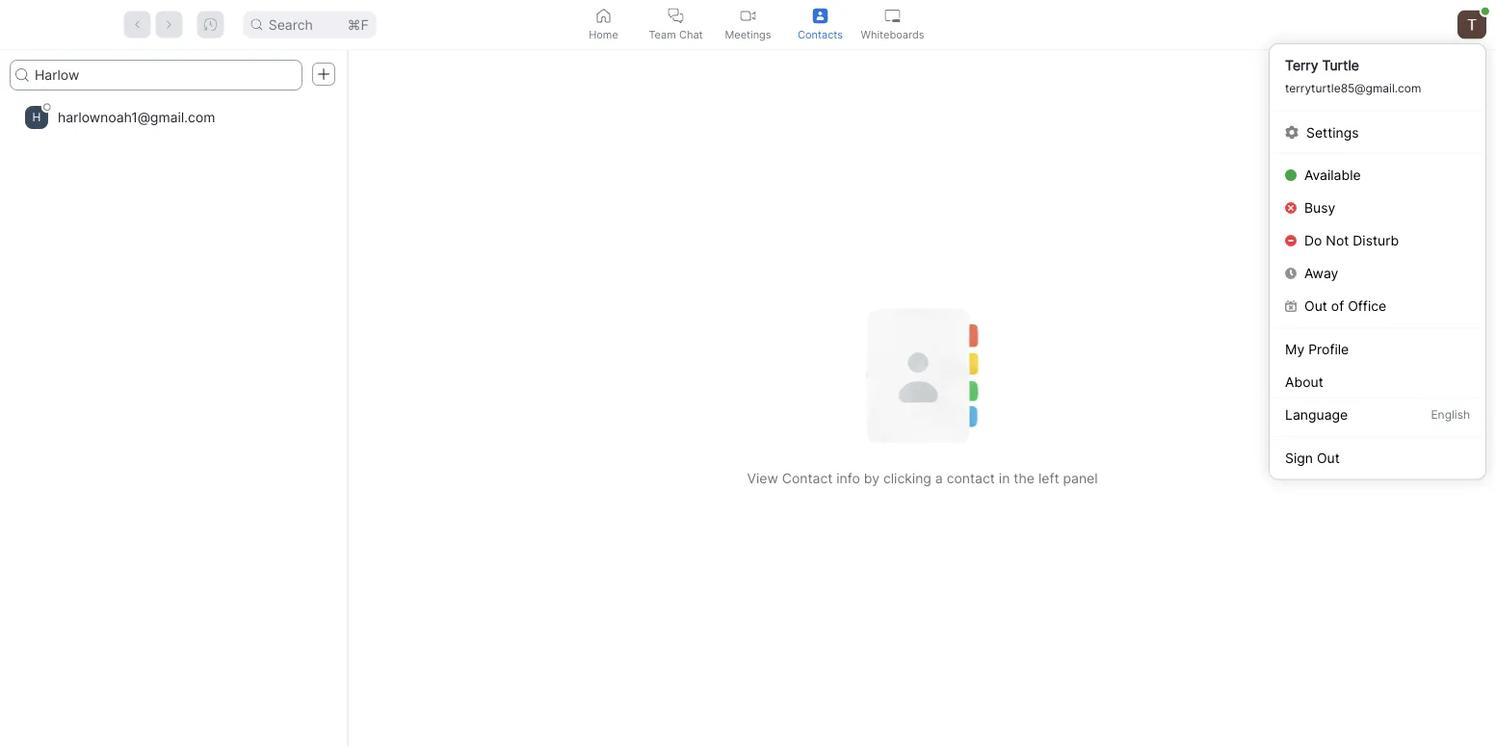 Task type: locate. For each thing, give the bounding box(es) containing it.
settings button
[[1270, 116, 1486, 149]]

busy
[[1305, 200, 1336, 216]]

contact
[[782, 471, 833, 487]]

out inside button
[[1305, 298, 1328, 315]]

magnifier image
[[251, 19, 263, 30], [251, 19, 263, 30], [15, 68, 29, 82]]

away button
[[1270, 257, 1486, 290]]

avatar image
[[1458, 10, 1487, 39]]

plus small image
[[317, 67, 331, 81]]

chat
[[679, 28, 703, 40]]

out left of
[[1305, 298, 1328, 315]]

tab list
[[568, 0, 929, 49]]

profile contact image
[[813, 8, 828, 24], [813, 8, 828, 24]]

do not disturb image
[[1286, 235, 1297, 247]]

away image
[[1286, 268, 1297, 280], [1286, 268, 1297, 280]]

0 vertical spatial out
[[1305, 298, 1328, 315]]

do
[[1305, 233, 1323, 249]]

whiteboard small image
[[885, 8, 901, 24]]

in
[[999, 471, 1011, 487]]

office
[[1349, 298, 1387, 315]]

tab list containing home
[[568, 0, 929, 49]]

left
[[1039, 471, 1060, 487]]

sign out button
[[1270, 442, 1486, 475]]

profile
[[1309, 341, 1350, 358]]

online image
[[1482, 7, 1490, 15], [1482, 7, 1490, 15], [1286, 170, 1297, 181]]

meetings
[[725, 28, 772, 40]]

1 vertical spatial out
[[1318, 450, 1341, 467]]

out of office button
[[1270, 290, 1486, 323]]

online image
[[1286, 170, 1297, 181]]

harlownoah1@gmail.com
[[58, 109, 215, 126]]

team chat image
[[668, 8, 684, 24]]

home small image
[[596, 8, 612, 24]]

a
[[936, 471, 943, 487]]

setting image
[[1286, 126, 1299, 139], [1286, 126, 1299, 139]]

offline image
[[43, 103, 51, 111]]

my profile button
[[1270, 333, 1486, 366]]

turtle
[[1323, 57, 1360, 74]]

out right the sign
[[1318, 450, 1341, 467]]

busy image
[[1286, 202, 1297, 214]]

h
[[32, 110, 41, 124]]

meetings button
[[712, 0, 785, 49]]

terryturtle85@gmail.com
[[1286, 81, 1422, 95]]

panel
[[1064, 471, 1098, 487]]

home
[[589, 28, 619, 40]]

contacts
[[798, 28, 843, 40]]

view contact info by clicking a contact in the left panel
[[747, 471, 1098, 487]]

magnifier image
[[15, 68, 29, 82]]

about
[[1286, 374, 1324, 390]]

home small image
[[596, 8, 612, 24]]

contacts button
[[785, 0, 857, 49]]

out of office image
[[1286, 301, 1297, 312], [1286, 301, 1297, 312]]

my
[[1286, 341, 1305, 358]]

team chat image
[[668, 8, 684, 24]]

out
[[1305, 298, 1328, 315], [1318, 450, 1341, 467]]

team chat
[[649, 28, 703, 40]]



Task type: vqa. For each thing, say whether or not it's contained in the screenshot.
Busy button
yes



Task type: describe. For each thing, give the bounding box(es) containing it.
⌘f
[[347, 16, 369, 33]]

do not disturb button
[[1270, 225, 1486, 257]]

search
[[269, 16, 313, 33]]

available
[[1305, 167, 1362, 184]]

my profile
[[1286, 341, 1350, 358]]

the
[[1014, 471, 1035, 487]]

plus small image
[[317, 67, 331, 81]]

whiteboard small image
[[885, 8, 901, 24]]

terry turtle terryturtle85@gmail.com
[[1286, 57, 1422, 95]]

busy image
[[1286, 202, 1297, 214]]

by
[[864, 471, 880, 487]]

do not disturb image
[[1286, 235, 1297, 247]]

whiteboards
[[861, 28, 925, 40]]

whiteboards button
[[857, 0, 929, 49]]

contact
[[947, 471, 996, 487]]

not
[[1327, 233, 1350, 249]]

disturb
[[1354, 233, 1400, 249]]

sign
[[1286, 450, 1314, 467]]

out inside button
[[1318, 450, 1341, 467]]

online image inside available 'button'
[[1286, 170, 1297, 181]]

Search text field
[[10, 60, 303, 91]]

do not disturb
[[1305, 233, 1400, 249]]

contacts tab panel
[[0, 50, 1497, 749]]

video on image
[[741, 8, 756, 24]]

about button
[[1270, 366, 1486, 399]]

of
[[1332, 298, 1345, 315]]

team
[[649, 28, 676, 40]]

team chat button
[[640, 0, 712, 49]]

english
[[1432, 408, 1471, 422]]

available button
[[1270, 159, 1486, 192]]

settings
[[1307, 124, 1360, 141]]

terry
[[1286, 57, 1319, 74]]

sign out
[[1286, 450, 1341, 467]]

away
[[1305, 266, 1339, 282]]

busy button
[[1270, 192, 1486, 225]]

clicking
[[884, 471, 932, 487]]

view
[[747, 471, 779, 487]]

home button
[[568, 0, 640, 49]]

video on image
[[741, 8, 756, 24]]

offline image
[[43, 103, 51, 111]]

out of office
[[1305, 298, 1387, 315]]

info
[[837, 471, 861, 487]]

language
[[1286, 407, 1349, 424]]



